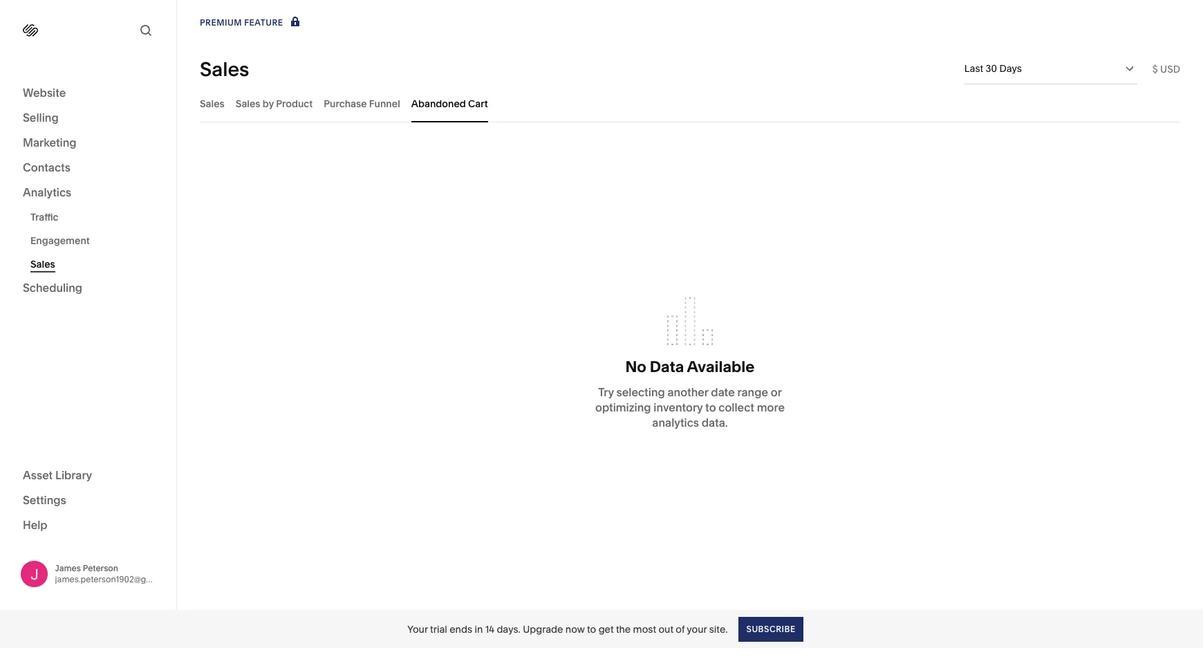 Task type: describe. For each thing, give the bounding box(es) containing it.
now
[[566, 623, 585, 635]]

last 30 days
[[965, 62, 1022, 75]]

settings
[[23, 493, 66, 507]]

most
[[633, 623, 656, 635]]

contacts
[[23, 160, 70, 174]]

days
[[1000, 62, 1022, 75]]

ends
[[450, 623, 472, 635]]

available
[[687, 357, 755, 376]]

sales inside sales by product button
[[236, 97, 260, 110]]

another
[[668, 385, 709, 399]]

website
[[23, 86, 66, 100]]

peterson
[[83, 563, 118, 573]]

upgrade
[[523, 623, 563, 635]]

premium
[[200, 17, 242, 28]]

your
[[408, 623, 428, 635]]

engagement
[[30, 234, 90, 247]]

out
[[659, 623, 674, 635]]

try
[[598, 385, 614, 399]]

asset library
[[23, 468, 92, 482]]

date
[[711, 385, 735, 399]]

help link
[[23, 517, 47, 532]]

settings link
[[23, 492, 154, 509]]

help
[[23, 518, 47, 532]]

to for now
[[587, 623, 596, 635]]

optimizing
[[596, 400, 651, 414]]

sales by product
[[236, 97, 313, 110]]

selling
[[23, 111, 59, 125]]

last 30 days button
[[965, 53, 1138, 84]]

more
[[757, 400, 785, 414]]

get
[[599, 623, 614, 635]]

your
[[687, 623, 707, 635]]

library
[[55, 468, 92, 482]]

sales inside sales link
[[30, 258, 55, 270]]

analytics
[[653, 415, 699, 429]]

marketing
[[23, 136, 76, 149]]

subscribe button
[[739, 617, 804, 642]]

engagement link
[[30, 229, 161, 252]]

the
[[616, 623, 631, 635]]

funnel
[[369, 97, 400, 110]]

scheduling
[[23, 281, 82, 295]]

scheduling link
[[23, 280, 154, 297]]

website link
[[23, 85, 154, 102]]

30
[[986, 62, 997, 75]]

premium feature
[[200, 17, 283, 28]]

try selecting another date range or optimizing inventory to collect more analytics data.
[[596, 385, 785, 429]]

14
[[485, 623, 495, 635]]

asset library link
[[23, 467, 154, 484]]



Task type: vqa. For each thing, say whether or not it's contained in the screenshot.
ENGAGEMENT link
yes



Task type: locate. For each thing, give the bounding box(es) containing it.
no data available
[[626, 357, 755, 376]]

abandoned cart
[[411, 97, 488, 110]]

trial
[[430, 623, 447, 635]]

james
[[55, 563, 81, 573]]

site.
[[709, 623, 728, 635]]

asset
[[23, 468, 53, 482]]

james peterson james.peterson1902@gmail.com
[[55, 563, 182, 584]]

traffic
[[30, 211, 59, 223]]

james.peterson1902@gmail.com
[[55, 574, 182, 584]]

purchase funnel button
[[324, 84, 400, 122]]

of
[[676, 623, 685, 635]]

to up data.
[[706, 400, 716, 414]]

by
[[263, 97, 274, 110]]

feature
[[244, 17, 283, 28]]

inventory
[[654, 400, 703, 414]]

0 vertical spatial to
[[706, 400, 716, 414]]

selecting
[[617, 385, 665, 399]]

$ usd
[[1153, 63, 1181, 75]]

sales by product button
[[236, 84, 313, 122]]

to inside try selecting another date range or optimizing inventory to collect more analytics data.
[[706, 400, 716, 414]]

0 horizontal spatial to
[[587, 623, 596, 635]]

to
[[706, 400, 716, 414], [587, 623, 596, 635]]

1 horizontal spatial to
[[706, 400, 716, 414]]

or
[[771, 385, 782, 399]]

usd
[[1161, 63, 1181, 75]]

purchase
[[324, 97, 367, 110]]

premium feature button
[[200, 15, 303, 30]]

subscribe
[[747, 624, 796, 634]]

contacts link
[[23, 160, 154, 176]]

tab list
[[200, 84, 1181, 122]]

analytics
[[23, 185, 71, 199]]

product
[[276, 97, 313, 110]]

sales link
[[30, 252, 161, 276]]

1 vertical spatial to
[[587, 623, 596, 635]]

to left get
[[587, 623, 596, 635]]

data.
[[702, 415, 728, 429]]

traffic link
[[30, 205, 161, 229]]

cart
[[468, 97, 488, 110]]

no
[[626, 357, 647, 376]]

sales
[[200, 57, 249, 81], [200, 97, 225, 110], [236, 97, 260, 110], [30, 258, 55, 270]]

in
[[475, 623, 483, 635]]

data
[[650, 357, 684, 376]]

to for inventory
[[706, 400, 716, 414]]

sales button
[[200, 84, 225, 122]]

purchase funnel
[[324, 97, 400, 110]]

collect
[[719, 400, 755, 414]]

last
[[965, 62, 984, 75]]

abandoned
[[411, 97, 466, 110]]

analytics link
[[23, 185, 154, 201]]

abandoned cart button
[[411, 84, 488, 122]]

tab list containing sales
[[200, 84, 1181, 122]]

days.
[[497, 623, 521, 635]]

selling link
[[23, 110, 154, 127]]

your trial ends in 14 days. upgrade now to get the most out of your site.
[[408, 623, 728, 635]]

range
[[738, 385, 768, 399]]

$
[[1153, 63, 1158, 75]]

marketing link
[[23, 135, 154, 151]]



